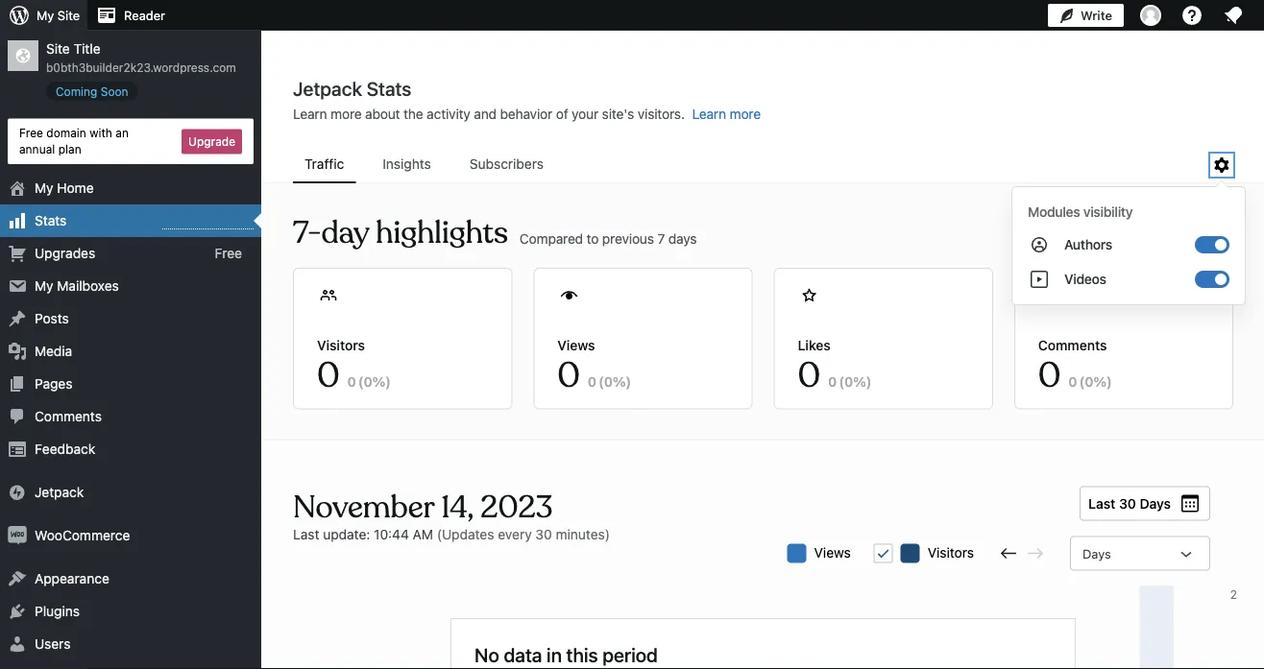 Task type: describe. For each thing, give the bounding box(es) containing it.
comments for comments
[[35, 409, 102, 425]]

compared to previous 7 days
[[520, 231, 697, 246]]

day
[[321, 214, 369, 253]]

likes
[[798, 337, 831, 353]]

%) for comments 0 0 ( 0 %)
[[1094, 374, 1112, 390]]

november 14, 2023 last update: 10:44 am (updates every 30 minutes)
[[293, 488, 610, 542]]

7-day highlights
[[293, 214, 508, 253]]

plugins link
[[0, 596, 261, 628]]

site inside site title b0bth3builder2k23.wordpress.com
[[46, 41, 70, 57]]

visitors.
[[638, 106, 685, 122]]

mailboxes
[[57, 278, 119, 294]]

domain
[[46, 126, 86, 140]]

site's
[[602, 106, 634, 122]]

coming
[[56, 85, 97, 98]]

7
[[658, 231, 665, 246]]

jetpack stats main content
[[262, 76, 1264, 670]]

write link
[[1048, 0, 1124, 31]]

(updates
[[437, 526, 494, 542]]

plugins
[[35, 604, 80, 620]]

likes 0 0 ( 0 %)
[[798, 337, 872, 398]]

minutes)
[[556, 526, 610, 542]]

my site link
[[0, 0, 88, 31]]

feedback
[[35, 442, 95, 457]]

media
[[35, 344, 72, 359]]

data
[[504, 644, 542, 666]]

the
[[404, 106, 423, 122]]

visitors for visitors 0 0 ( 0 %)
[[317, 337, 365, 353]]

my profile image
[[1140, 5, 1162, 26]]

upgrade
[[188, 135, 235, 148]]

7-
[[293, 214, 321, 253]]

jetpack
[[35, 485, 84, 501]]

posts link
[[0, 303, 261, 335]]

upgrades
[[35, 246, 95, 261]]

comments 0 0 ( 0 %)
[[1038, 337, 1112, 398]]

insights
[[383, 156, 431, 172]]

with
[[90, 126, 112, 140]]

compared
[[520, 231, 583, 246]]

to
[[587, 231, 599, 246]]

write
[[1081, 8, 1113, 23]]

users
[[35, 637, 71, 652]]

b0bth3builder2k23.wordpress.com
[[46, 61, 236, 74]]

views 0 0 ( 0 %)
[[557, 337, 631, 398]]

my mailboxes
[[35, 278, 119, 294]]

and
[[474, 106, 497, 122]]

last inside button
[[1089, 496, 1116, 512]]

stats
[[35, 213, 67, 229]]

feedback link
[[0, 433, 261, 466]]

modules
[[1028, 204, 1080, 220]]

views for views
[[814, 545, 851, 561]]

woocommerce link
[[0, 520, 261, 552]]

last 30 days
[[1089, 496, 1171, 512]]

jetpack link
[[0, 477, 261, 509]]

november
[[293, 488, 434, 527]]

days button
[[1070, 537, 1211, 571]]

videos
[[1064, 271, 1106, 287]]

( for visitors 0 0 ( 0 %)
[[358, 374, 364, 390]]

posts
[[35, 311, 69, 327]]

reader link
[[88, 0, 173, 31]]

( for comments 0 0 ( 0 %)
[[1079, 374, 1085, 390]]

none checkbox inside jetpack stats main content
[[874, 544, 893, 563]]

am
[[413, 526, 433, 542]]

learn more link
[[692, 106, 761, 122]]

pages link
[[0, 368, 261, 401]]

this
[[566, 644, 598, 666]]

reader
[[124, 8, 165, 23]]

30 inside button
[[1119, 496, 1136, 512]]

manage your notifications image
[[1222, 4, 1245, 27]]

jetpack stats learn more about the activity and behavior of your site's visitors. learn more
[[293, 77, 761, 122]]

upgrade button
[[182, 129, 242, 154]]

free for free domain with an annual plan
[[19, 126, 43, 140]]

traffic link
[[293, 147, 356, 182]]

my for my home
[[35, 180, 53, 196]]

stats link
[[0, 205, 261, 237]]

last inside "november 14, 2023 last update: 10:44 am (updates every 30 minutes)"
[[293, 526, 319, 542]]

10:44
[[374, 526, 409, 542]]

jetpack stats
[[293, 77, 412, 99]]

visitors for visitors
[[928, 545, 974, 561]]

in
[[547, 644, 562, 666]]

learn
[[293, 106, 327, 122]]

( for views 0 0 ( 0 %)
[[599, 374, 604, 390]]

annual plan
[[19, 142, 81, 156]]

activity
[[427, 106, 470, 122]]

help image
[[1181, 4, 1204, 27]]



Task type: locate. For each thing, give the bounding box(es) containing it.
comments
[[1038, 337, 1107, 353], [35, 409, 102, 425]]

1 vertical spatial site
[[46, 41, 70, 57]]

1 horizontal spatial last
[[1089, 496, 1116, 512]]

4 ( from the left
[[1079, 374, 1085, 390]]

0 vertical spatial views
[[557, 337, 595, 353]]

title
[[74, 41, 101, 57]]

%) for visitors 0 0 ( 0 %)
[[372, 374, 391, 390]]

days up days "dropdown button"
[[1140, 496, 1171, 512]]

img image
[[8, 483, 27, 503], [8, 527, 27, 546]]

visitors inside visitors 0 0 ( 0 %)
[[317, 337, 365, 353]]

comments for comments 0 0 ( 0 %)
[[1038, 337, 1107, 353]]

my home
[[35, 180, 94, 196]]

an
[[116, 126, 129, 140]]

site
[[57, 8, 80, 23], [46, 41, 70, 57]]

1 horizontal spatial free
[[215, 245, 242, 261]]

modules visibility
[[1028, 204, 1133, 220]]

1 vertical spatial my
[[35, 180, 53, 196]]

30 inside "november 14, 2023 last update: 10:44 am (updates every 30 minutes)"
[[536, 526, 552, 542]]

last up days "dropdown button"
[[1089, 496, 1116, 512]]

days inside button
[[1140, 496, 1171, 512]]

2 img image from the top
[[8, 527, 27, 546]]

2 %) from the left
[[613, 374, 631, 390]]

site title b0bth3builder2k23.wordpress.com
[[46, 41, 236, 74]]

%) for likes 0 0 ( 0 %)
[[853, 374, 872, 390]]

0 vertical spatial site
[[57, 8, 80, 23]]

img image inside woocommerce link
[[8, 527, 27, 546]]

users link
[[0, 628, 261, 661]]

1 vertical spatial free
[[215, 245, 242, 261]]

100,000 2
[[1193, 588, 1237, 602]]

0 vertical spatial visitors
[[317, 337, 365, 353]]

my left reader link
[[37, 8, 54, 23]]

no
[[475, 644, 499, 666]]

appearance link
[[0, 563, 261, 596]]

img image for woocommerce
[[8, 527, 27, 546]]

highlights
[[376, 214, 508, 253]]

1 vertical spatial days
[[1083, 547, 1111, 561]]

2 vertical spatial my
[[35, 278, 53, 294]]

highest hourly views 0 image
[[162, 217, 254, 230]]

1 horizontal spatial 30
[[1119, 496, 1136, 512]]

menu containing traffic
[[293, 147, 1211, 183]]

views inside views 0 0 ( 0 %)
[[557, 337, 595, 353]]

insights link
[[371, 147, 443, 182]]

comments inside comments 0 0 ( 0 %)
[[1038, 337, 1107, 353]]

tooltip containing modules visibility
[[1002, 177, 1246, 306]]

%)
[[372, 374, 391, 390], [613, 374, 631, 390], [853, 374, 872, 390], [1094, 374, 1112, 390]]

comments link
[[0, 401, 261, 433]]

menu
[[293, 147, 1211, 183]]

2 ( from the left
[[599, 374, 604, 390]]

1 vertical spatial comments
[[35, 409, 102, 425]]

appearance
[[35, 571, 109, 587]]

%) inside comments 0 0 ( 0 %)
[[1094, 374, 1112, 390]]

0 horizontal spatial visitors
[[317, 337, 365, 353]]

0 horizontal spatial comments
[[35, 409, 102, 425]]

( inside views 0 0 ( 0 %)
[[599, 374, 604, 390]]

subscribers
[[470, 156, 544, 172]]

%) for views 0 0 ( 0 %)
[[613, 374, 631, 390]]

last left update:
[[293, 526, 319, 542]]

site up title
[[57, 8, 80, 23]]

every
[[498, 526, 532, 542]]

site left title
[[46, 41, 70, 57]]

0 vertical spatial 30
[[1119, 496, 1136, 512]]

1 vertical spatial visitors
[[928, 545, 974, 561]]

30 right every
[[536, 526, 552, 542]]

tooltip
[[1002, 177, 1246, 306]]

0 vertical spatial days
[[1140, 496, 1171, 512]]

30
[[1119, 496, 1136, 512], [536, 526, 552, 542]]

0 vertical spatial img image
[[8, 483, 27, 503]]

4 %) from the left
[[1094, 374, 1112, 390]]

free domain with an annual plan
[[19, 126, 129, 156]]

learn more
[[692, 106, 761, 122]]

( inside visitors 0 0 ( 0 %)
[[358, 374, 364, 390]]

pages
[[35, 376, 72, 392]]

soon
[[101, 85, 128, 98]]

1 vertical spatial views
[[814, 545, 851, 561]]

0 horizontal spatial views
[[557, 337, 595, 353]]

0
[[317, 354, 340, 398], [557, 354, 580, 398], [798, 354, 821, 398], [1038, 354, 1061, 398], [347, 374, 356, 390], [364, 374, 372, 390], [588, 374, 597, 390], [604, 374, 613, 390], [828, 374, 837, 390], [844, 374, 853, 390], [1069, 374, 1078, 390], [1085, 374, 1094, 390]]

img image left jetpack
[[8, 483, 27, 503]]

about
[[365, 106, 400, 122]]

your
[[572, 106, 599, 122]]

free for free
[[215, 245, 242, 261]]

my home link
[[0, 172, 261, 205]]

img image left the woocommerce
[[8, 527, 27, 546]]

update:
[[323, 526, 370, 542]]

home
[[57, 180, 94, 196]]

100,000
[[1193, 588, 1237, 602]]

1 horizontal spatial days
[[1140, 496, 1171, 512]]

3 %) from the left
[[853, 374, 872, 390]]

woocommerce
[[35, 528, 130, 544]]

comments up "feedback"
[[35, 409, 102, 425]]

media link
[[0, 335, 261, 368]]

last
[[1089, 496, 1116, 512], [293, 526, 319, 542]]

my up posts
[[35, 278, 53, 294]]

1 horizontal spatial comments
[[1038, 337, 1107, 353]]

comments down videos
[[1038, 337, 1107, 353]]

0 horizontal spatial 30
[[536, 526, 552, 542]]

menu inside jetpack stats main content
[[293, 147, 1211, 183]]

1 ( from the left
[[358, 374, 364, 390]]

1 vertical spatial last
[[293, 526, 319, 542]]

(
[[358, 374, 364, 390], [599, 374, 604, 390], [839, 374, 844, 390], [1079, 374, 1085, 390]]

1 %) from the left
[[372, 374, 391, 390]]

my for my mailboxes
[[35, 278, 53, 294]]

free down 'highest hourly views 0' image at the top of the page
[[215, 245, 242, 261]]

1 horizontal spatial views
[[814, 545, 851, 561]]

my left "home"
[[35, 180, 53, 196]]

my site
[[37, 8, 80, 23]]

behavior
[[500, 106, 553, 122]]

%) inside visitors 0 0 ( 0 %)
[[372, 374, 391, 390]]

0 vertical spatial my
[[37, 8, 54, 23]]

visitors 0 0 ( 0 %)
[[317, 337, 391, 398]]

None checkbox
[[874, 544, 893, 563]]

previous
[[602, 231, 654, 246]]

last 30 days button
[[1080, 487, 1211, 521]]

0 vertical spatial free
[[19, 126, 43, 140]]

no data in this period
[[475, 644, 658, 666]]

1 vertical spatial 30
[[536, 526, 552, 542]]

my mailboxes link
[[0, 270, 261, 303]]

3 ( from the left
[[839, 374, 844, 390]]

days
[[1140, 496, 1171, 512], [1083, 547, 1111, 561]]

0 vertical spatial comments
[[1038, 337, 1107, 353]]

( for likes 0 0 ( 0 %)
[[839, 374, 844, 390]]

free up the annual plan
[[19, 126, 43, 140]]

( inside comments 0 0 ( 0 %)
[[1079, 374, 1085, 390]]

30 up days "dropdown button"
[[1119, 496, 1136, 512]]

days down last 30 days
[[1083, 547, 1111, 561]]

0 vertical spatial last
[[1089, 496, 1116, 512]]

more
[[331, 106, 362, 122]]

0 horizontal spatial days
[[1083, 547, 1111, 561]]

days inside "dropdown button"
[[1083, 547, 1111, 561]]

period
[[603, 644, 658, 666]]

views for views 0 0 ( 0 %)
[[557, 337, 595, 353]]

14,
[[441, 488, 474, 527]]

0 horizontal spatial free
[[19, 126, 43, 140]]

%) inside likes 0 0 ( 0 %)
[[853, 374, 872, 390]]

( inside likes 0 0 ( 0 %)
[[839, 374, 844, 390]]

coming soon
[[56, 85, 128, 98]]

of
[[556, 106, 568, 122]]

img image for jetpack
[[8, 483, 27, 503]]

days
[[668, 231, 697, 246]]

subscribers link
[[458, 147, 555, 182]]

2
[[1230, 588, 1237, 602]]

traffic
[[305, 156, 344, 172]]

img image inside jetpack link
[[8, 483, 27, 503]]

%) inside views 0 0 ( 0 %)
[[613, 374, 631, 390]]

my
[[37, 8, 54, 23], [35, 180, 53, 196], [35, 278, 53, 294]]

1 vertical spatial img image
[[8, 527, 27, 546]]

free inside 'free domain with an annual plan'
[[19, 126, 43, 140]]

1 img image from the top
[[8, 483, 27, 503]]

1 horizontal spatial visitors
[[928, 545, 974, 561]]

my for my site
[[37, 8, 54, 23]]

0 horizontal spatial last
[[293, 526, 319, 542]]

visibility
[[1084, 204, 1133, 220]]



Task type: vqa. For each thing, say whether or not it's contained in the screenshot.
my shopping cart image
no



